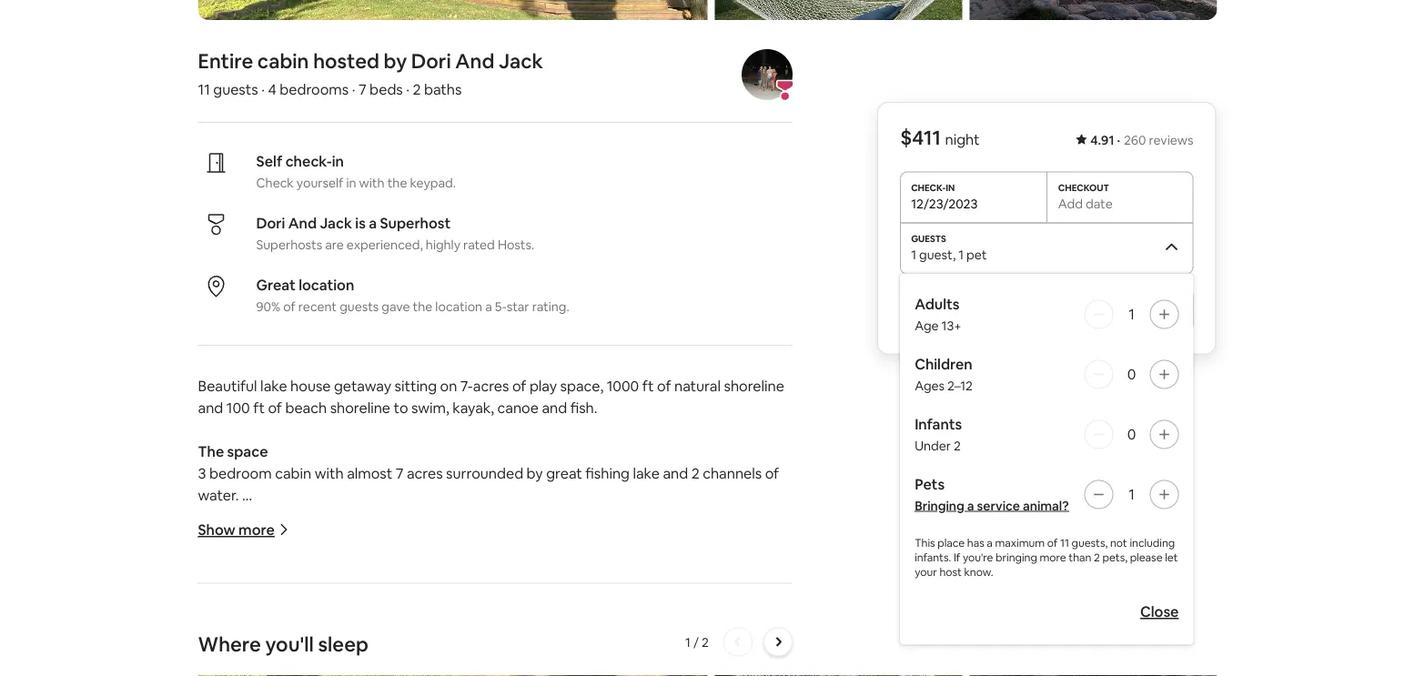 Task type: vqa. For each thing, say whether or not it's contained in the screenshot.
Pets Bringing a service animal?
yes



Task type: describe. For each thing, give the bounding box(es) containing it.
of left 'natural'
[[657, 376, 671, 395]]

swim
[[369, 529, 404, 548]]

report
[[1009, 376, 1051, 393]]

· down hosted
[[352, 79, 355, 98]]

and
[[288, 213, 317, 232]]

experienced,
[[347, 237, 423, 253]]

has
[[968, 536, 985, 550]]

top of hill hammock, beautiful view and breeze image
[[715, 0, 963, 20]]

reviews
[[1150, 132, 1194, 148]]

star
[[507, 298, 530, 315]]

check inside button
[[988, 300, 1032, 319]]

children group
[[915, 355, 1180, 394]]

place
[[938, 536, 965, 550]]

check-
[[286, 151, 332, 170]]

guests.
[[562, 529, 610, 548]]

not
[[1111, 536, 1128, 550]]

we
[[198, 529, 220, 548]]

guests,
[[1072, 536, 1108, 550]]

allowed
[[250, 551, 302, 570]]

almost
[[347, 464, 393, 482]]

lake inside the beautiful lake house getaway sitting on 7-acres of play space, 1000 ft of natural shoreline and 100 ft of beach shoreline to swim, kayak, canoe and fish.
[[261, 376, 287, 395]]

sitting
[[395, 376, 437, 395]]

2 inside where you'll sleep 'region'
[[702, 634, 709, 650]]

our
[[297, 639, 319, 657]]

private pier on our channel to fish off or tie up your boat.
[[198, 639, 571, 657]]

0 horizontal spatial on
[[277, 639, 294, 657]]

on inside the beautiful lake house getaway sitting on 7-acres of play space, 1000 ft of natural shoreline and 100 ft of beach shoreline to swim, kayak, canoe and fish.
[[440, 376, 457, 395]]

house
[[291, 376, 331, 395]]

than
[[1069, 550, 1092, 564]]

adults age 13+
[[915, 295, 962, 334]]

superhosts
[[256, 237, 322, 253]]

under
[[915, 437, 951, 454]]

have
[[223, 529, 255, 548]]

1000
[[607, 376, 639, 395]]

natural
[[675, 376, 721, 395]]

sleep
[[318, 632, 369, 658]]

pier
[[247, 639, 273, 657]]

gave
[[382, 298, 410, 315]]

11 for place
[[1061, 536, 1070, 550]]

on inside we have kayaks, a canoe, swim mat and water toys for guests. pontoons, ski boats and jet skis are allowed on the lake.
[[305, 551, 322, 570]]

of up canoe
[[513, 376, 527, 395]]

pets bringing a service animal?
[[915, 475, 1069, 514]]

0 vertical spatial shoreline
[[724, 376, 785, 395]]

we have kayaks, a canoe, swim mat and water toys for guests. pontoons, ski boats and jet skis are allowed on the lake.
[[198, 529, 795, 570]]

where you'll sleep
[[198, 632, 369, 658]]

and left the 100
[[198, 398, 223, 417]]

pets
[[915, 475, 945, 494]]

0 horizontal spatial shoreline
[[330, 398, 391, 417]]

infants group
[[915, 415, 1180, 454]]

adults group
[[915, 295, 1180, 334]]

/
[[694, 634, 699, 650]]

pets group
[[915, 475, 1180, 514]]

mat
[[407, 529, 433, 548]]

1 vertical spatial in
[[346, 175, 356, 191]]

beds
[[370, 79, 403, 98]]

· right beds
[[406, 79, 410, 98]]

animal?
[[1023, 498, 1069, 514]]

to inside the beautiful lake house getaway sitting on 7-acres of play space, 1000 ft of natural shoreline and 100 ft of beach shoreline to swim, kayak, canoe and fish.
[[394, 398, 408, 417]]

by inside entire cabin hosted by dori and jack 11 guests · 4 bedrooms · 7 beds · 2 baths
[[384, 48, 407, 74]]

and right mat
[[437, 529, 462, 548]]

guests inside "great location 90% of recent guests gave the location a 5-star rating."
[[340, 298, 379, 315]]

the for self check-in
[[388, 175, 407, 191]]

jet
[[774, 529, 791, 548]]

maximum
[[996, 536, 1045, 550]]

infants under 2
[[915, 415, 962, 454]]

with inside self check-in check yourself in with the keypad.
[[359, 175, 385, 191]]

hosted
[[313, 48, 380, 74]]

self
[[256, 151, 282, 170]]

superhost
[[380, 213, 451, 232]]

availability
[[1035, 300, 1107, 319]]

this place has a maximum of 11 guests, not including infants. if you're bringing more than 2 pets, please let your host know.
[[915, 536, 1179, 579]]

guests inside entire cabin hosted by dori and jack 11 guests · 4 bedrooms · 7 beds · 2 baths
[[213, 79, 258, 98]]

show more button
[[198, 521, 289, 539]]

surrounded
[[446, 464, 524, 482]]

host
[[940, 565, 962, 579]]

channel
[[322, 639, 375, 657]]

the for great location
[[413, 298, 433, 315]]

11 for cabin
[[198, 79, 210, 98]]

this
[[1054, 376, 1076, 393]]

12/23/2023
[[912, 195, 978, 212]]

1 right ','
[[959, 246, 964, 263]]

space,
[[560, 376, 604, 395]]

infants
[[915, 415, 962, 434]]

let
[[1166, 550, 1179, 564]]

add date
[[1059, 195, 1113, 212]]

adults
[[915, 295, 960, 314]]

know.
[[965, 565, 994, 579]]

pontoons,
[[613, 529, 680, 548]]

1 vertical spatial your
[[503, 639, 533, 657]]

a inside pets bringing a service animal?
[[968, 498, 975, 514]]

channels
[[703, 464, 762, 482]]

fish
[[396, 639, 420, 657]]

2 inside entire cabin hosted by dori and jack 11 guests · 4 bedrooms · 7 beds · 2 baths
[[413, 79, 421, 98]]

date
[[1086, 195, 1113, 212]]

report this listing
[[1009, 376, 1115, 393]]

report this listing button
[[980, 376, 1115, 393]]

of left beach
[[268, 398, 282, 417]]

with inside the space 3 bedroom cabin with almost 7 acres surrounded by great fishing lake and 2 channels of water.
[[315, 464, 344, 482]]

for
[[539, 529, 558, 548]]

the
[[198, 442, 224, 461]]

1 inside adults group
[[1129, 305, 1135, 324]]

great
[[546, 464, 583, 482]]

dori inside dori and jack is a superhost superhosts are experienced, highly rated hosts.
[[256, 213, 285, 232]]

please
[[1130, 550, 1163, 564]]

1 inside pets group
[[1129, 485, 1135, 504]]

a inside dori and jack is a superhost superhosts are experienced, highly rated hosts.
[[369, 213, 377, 232]]

baths
[[424, 79, 462, 98]]

bringing
[[996, 550, 1038, 564]]

beautiful lake house getaway sitting on 7-acres of play space, 1000 ft of natural shoreline and 100 ft of beach shoreline to swim, kayak, canoe and fish.
[[198, 376, 788, 417]]

ski
[[683, 529, 701, 548]]

a inside "great location 90% of recent guests gave the location a 5-star rating."
[[485, 298, 492, 315]]

toys
[[507, 529, 536, 548]]

check availability button
[[901, 288, 1194, 332]]



Task type: locate. For each thing, give the bounding box(es) containing it.
water.
[[198, 486, 239, 504]]

great location 90% of recent guests gave the location a 5-star rating.
[[256, 275, 570, 315]]

of inside "great location 90% of recent guests gave the location a 5-star rating."
[[283, 298, 296, 315]]

0 vertical spatial the
[[388, 175, 407, 191]]

0 vertical spatial are
[[325, 237, 344, 253]]

and left jet at the right
[[745, 529, 771, 548]]

rated
[[464, 237, 495, 253]]

2 down guests,
[[1094, 550, 1101, 564]]

0 vertical spatial location
[[299, 275, 354, 294]]

cabin right bedroom
[[275, 464, 312, 482]]

acres inside the space 3 bedroom cabin with almost 7 acres surrounded by great fishing lake and 2 channels of water.
[[407, 464, 443, 482]]

11 inside entire cabin hosted by dori and jack 11 guests · 4 bedrooms · 7 beds · 2 baths
[[198, 79, 210, 98]]

to left fish
[[378, 639, 393, 657]]

1 inside where you'll sleep 'region'
[[686, 634, 691, 650]]

your right up
[[503, 639, 533, 657]]

rating.
[[532, 298, 570, 315]]

in right yourself
[[346, 175, 356, 191]]

1
[[912, 246, 917, 263], [959, 246, 964, 263], [1129, 305, 1135, 324], [1129, 485, 1135, 504], [686, 634, 691, 650]]

children ages 2–12
[[915, 355, 973, 394]]

0 inside infants group
[[1128, 425, 1137, 444]]

the inside self check-in check yourself in with the keypad.
[[388, 175, 407, 191]]

0 horizontal spatial guests
[[213, 79, 258, 98]]

11 inside this place has a maximum of 11 guests, not including infants. if you're bringing more than 2 pets, please let your host know.
[[1061, 536, 1070, 550]]

0 horizontal spatial more
[[239, 521, 275, 539]]

are inside we have kayaks, a canoe, swim mat and water toys for guests. pontoons, ski boats and jet skis are allowed on the lake.
[[226, 551, 247, 570]]

skis
[[198, 551, 222, 570]]

are down have
[[226, 551, 247, 570]]

the
[[388, 175, 407, 191], [413, 298, 433, 315], [325, 551, 348, 570]]

kayaks,
[[258, 529, 307, 548]]

including
[[1130, 536, 1176, 550]]

the down canoe,
[[325, 551, 348, 570]]

0 horizontal spatial your
[[503, 639, 533, 657]]

cabin inside entire cabin hosted by dori and jack 11 guests · 4 bedrooms · 7 beds · 2 baths
[[258, 48, 309, 74]]

entire cabin hosted by dori and jack 11 guests · 4 bedrooms · 7 beds · 2 baths
[[198, 48, 543, 98]]

more up allowed
[[239, 521, 275, 539]]

0 horizontal spatial acres
[[407, 464, 443, 482]]

5-
[[495, 298, 507, 315]]

1 vertical spatial 0
[[1128, 425, 1137, 444]]

show
[[198, 521, 236, 539]]

1 vertical spatial the
[[413, 298, 433, 315]]

260
[[1124, 132, 1147, 148]]

off
[[423, 639, 442, 657]]

1 horizontal spatial to
[[394, 398, 408, 417]]

you'll
[[265, 632, 314, 658]]

1 horizontal spatial acres
[[473, 376, 509, 395]]

0 horizontal spatial with
[[315, 464, 344, 482]]

7
[[359, 79, 367, 98], [396, 464, 404, 482]]

2 inside the space 3 bedroom cabin with almost 7 acres surrounded by great fishing lake and 2 channels of water.
[[692, 464, 700, 482]]

0 horizontal spatial by
[[384, 48, 407, 74]]

on left 7-
[[440, 376, 457, 395]]

this
[[915, 536, 936, 550]]

11 down entire
[[198, 79, 210, 98]]

a right has
[[987, 536, 993, 550]]

where you'll sleep region
[[191, 628, 800, 676]]

boat.
[[536, 639, 571, 657]]

4.91
[[1091, 132, 1115, 148]]

jack
[[320, 213, 352, 232]]

a left service
[[968, 498, 975, 514]]

13+
[[942, 317, 962, 334]]

pets,
[[1103, 550, 1128, 564]]

entire
[[198, 48, 253, 74]]

· right 4.91
[[1118, 132, 1121, 148]]

cabin inside the space 3 bedroom cabin with almost 7 acres surrounded by great fishing lake and 2 channels of water.
[[275, 464, 312, 482]]

0 horizontal spatial in
[[332, 151, 344, 170]]

2 inside infants under 2
[[954, 437, 961, 454]]

more left than
[[1040, 550, 1067, 564]]

to down sitting
[[394, 398, 408, 417]]

pet
[[967, 246, 987, 263]]

guests
[[213, 79, 258, 98], [340, 298, 379, 315]]

1 vertical spatial dori
[[256, 213, 285, 232]]

tie
[[462, 639, 480, 657]]

7 inside the space 3 bedroom cabin with almost 7 acres surrounded by great fishing lake and 2 channels of water.
[[396, 464, 404, 482]]

and
[[198, 398, 223, 417], [542, 398, 567, 417], [663, 464, 689, 482], [437, 529, 462, 548], [745, 529, 771, 548]]

2 left baths
[[413, 79, 421, 98]]

guests down entire
[[213, 79, 258, 98]]

2 horizontal spatial the
[[413, 298, 433, 315]]

0
[[1128, 365, 1137, 384], [1128, 425, 1137, 444]]

if
[[954, 550, 961, 564]]

lake right 'fishing'
[[633, 464, 660, 482]]

fishing
[[586, 464, 630, 482]]

1 horizontal spatial 11
[[1061, 536, 1070, 550]]

7 right the almost
[[396, 464, 404, 482]]

a
[[369, 213, 377, 232], [485, 298, 492, 315], [968, 498, 975, 514], [310, 529, 318, 548], [987, 536, 993, 550]]

0 vertical spatial 7
[[359, 79, 367, 98]]

1 horizontal spatial location
[[436, 298, 483, 315]]

1 vertical spatial to
[[378, 639, 393, 657]]

lake left the house
[[261, 376, 287, 395]]

space
[[227, 442, 268, 461]]

1 horizontal spatial lake
[[633, 464, 660, 482]]

1 horizontal spatial by
[[527, 464, 543, 482]]

are
[[325, 237, 344, 253], [226, 551, 247, 570]]

age
[[915, 317, 939, 334]]

lake inside the space 3 bedroom cabin with almost 7 acres surrounded by great fishing lake and 2 channels of water.
[[633, 464, 660, 482]]

bedrooms
[[280, 79, 349, 98]]

children
[[915, 355, 973, 374]]

1 vertical spatial 7
[[396, 464, 404, 482]]

0 horizontal spatial 7
[[359, 79, 367, 98]]

1 horizontal spatial on
[[305, 551, 322, 570]]

2–12
[[948, 377, 973, 394]]

shoreline right 'natural'
[[724, 376, 785, 395]]

with left the almost
[[315, 464, 344, 482]]

on
[[440, 376, 457, 395], [305, 551, 322, 570], [277, 639, 294, 657]]

are down jack
[[325, 237, 344, 253]]

play
[[530, 376, 557, 395]]

a right is
[[369, 213, 377, 232]]

0 vertical spatial with
[[359, 175, 385, 191]]

your
[[915, 565, 938, 579], [503, 639, 533, 657]]

0 horizontal spatial to
[[378, 639, 393, 657]]

0 vertical spatial by
[[384, 48, 407, 74]]

1 vertical spatial check
[[988, 300, 1032, 319]]

0 vertical spatial ft
[[643, 376, 654, 395]]

1 up including
[[1129, 485, 1135, 504]]

ft
[[643, 376, 654, 395], [253, 398, 265, 417]]

1 horizontal spatial dori
[[411, 48, 451, 74]]

lake.
[[351, 551, 381, 570]]

0 horizontal spatial ft
[[253, 398, 265, 417]]

1 left /
[[686, 634, 691, 650]]

getaway
[[334, 376, 392, 395]]

0 horizontal spatial check
[[256, 175, 294, 191]]

1 vertical spatial shoreline
[[330, 398, 391, 417]]

check
[[256, 175, 294, 191], [988, 300, 1032, 319]]

0 horizontal spatial 11
[[198, 79, 210, 98]]

guest
[[920, 246, 953, 263]]

2 right under
[[954, 437, 961, 454]]

show more
[[198, 521, 275, 539]]

the left keypad.
[[388, 175, 407, 191]]

0 vertical spatial your
[[915, 565, 938, 579]]

ft right the 100
[[253, 398, 265, 417]]

on left our
[[277, 639, 294, 657]]

0 horizontal spatial dori
[[256, 213, 285, 232]]

0 vertical spatial check
[[256, 175, 294, 191]]

1 horizontal spatial 7
[[396, 464, 404, 482]]

and down the play at the bottom left
[[542, 398, 567, 417]]

night
[[946, 130, 980, 149]]

service
[[977, 498, 1021, 514]]

1 horizontal spatial shoreline
[[724, 376, 785, 395]]

1 vertical spatial lake
[[633, 464, 660, 482]]

1 horizontal spatial guests
[[340, 298, 379, 315]]

dori
[[411, 48, 451, 74], [256, 213, 285, 232]]

1 horizontal spatial more
[[1040, 550, 1067, 564]]

2 right /
[[702, 634, 709, 650]]

1 vertical spatial 11
[[1061, 536, 1070, 550]]

guests left gave
[[340, 298, 379, 315]]

1 horizontal spatial with
[[359, 175, 385, 191]]

7 left beds
[[359, 79, 367, 98]]

2 vertical spatial on
[[277, 639, 294, 657]]

check inside self check-in check yourself in with the keypad.
[[256, 175, 294, 191]]

1 vertical spatial more
[[1040, 550, 1067, 564]]

0 vertical spatial acres
[[473, 376, 509, 395]]

are inside dori and jack is a superhost superhosts are experienced, highly rated hosts.
[[325, 237, 344, 253]]

acres inside the beautiful lake house getaway sitting on 7-acres of play space, 1000 ft of natural shoreline and 100 ft of beach shoreline to swim, kayak, canoe and fish.
[[473, 376, 509, 395]]

shoreline down getaway
[[330, 398, 391, 417]]

1 right availability
[[1129, 305, 1135, 324]]

1 vertical spatial cabin
[[275, 464, 312, 482]]

0 horizontal spatial location
[[299, 275, 354, 294]]

0 for infants
[[1128, 425, 1137, 444]]

0 vertical spatial 0
[[1128, 365, 1137, 384]]

in up yourself
[[332, 151, 344, 170]]

beautiful
[[198, 376, 257, 395]]

canoe
[[498, 398, 539, 417]]

ft right 1000
[[643, 376, 654, 395]]

1 vertical spatial by
[[527, 464, 543, 482]]

$411
[[901, 125, 941, 151]]

cabin up 4
[[258, 48, 309, 74]]

of right maximum
[[1048, 536, 1058, 550]]

1 vertical spatial ft
[[253, 398, 265, 417]]

0 vertical spatial in
[[332, 151, 344, 170]]

1 vertical spatial on
[[305, 551, 322, 570]]

11 up than
[[1061, 536, 1070, 550]]

0 horizontal spatial lake
[[261, 376, 287, 395]]

of right 90%
[[283, 298, 296, 315]]

the right gave
[[413, 298, 433, 315]]

a left 5-
[[485, 298, 492, 315]]

0 vertical spatial lake
[[261, 376, 287, 395]]

2 inside this place has a maximum of 11 guests, not including infants. if you're bringing more than 2 pets, please let your host know.
[[1094, 550, 1101, 564]]

and jack
[[456, 48, 543, 74]]

· left 4
[[261, 79, 265, 98]]

bringing
[[915, 498, 965, 514]]

2 vertical spatial the
[[325, 551, 348, 570]]

highly
[[426, 237, 461, 253]]

on down canoe,
[[305, 551, 322, 570]]

1 horizontal spatial are
[[325, 237, 344, 253]]

listing
[[1078, 376, 1115, 393]]

0 vertical spatial 11
[[198, 79, 210, 98]]

location up "recent"
[[299, 275, 354, 294]]

1 horizontal spatial the
[[388, 175, 407, 191]]

1 left guest
[[912, 246, 917, 263]]

keypad.
[[410, 175, 456, 191]]

0 horizontal spatial are
[[226, 551, 247, 570]]

1 vertical spatial location
[[436, 298, 483, 315]]

dori up baths
[[411, 48, 451, 74]]

0 vertical spatial guests
[[213, 79, 258, 98]]

1 vertical spatial are
[[226, 551, 247, 570]]

by left great
[[527, 464, 543, 482]]

dori inside entire cabin hosted by dori and jack 11 guests · 4 bedrooms · 7 beds · 2 baths
[[411, 48, 451, 74]]

dori up superhosts
[[256, 213, 285, 232]]

and inside the space 3 bedroom cabin with almost 7 acres surrounded by great fishing lake and 2 channels of water.
[[663, 464, 689, 482]]

acres up the kayak,
[[473, 376, 509, 395]]

0 vertical spatial more
[[239, 521, 275, 539]]

beach swimming area with muck mat, swim mat, kayaks and canoe image
[[970, 0, 1218, 20]]

canoe,
[[321, 529, 366, 548]]

bedroom
[[209, 464, 272, 482]]

the inside we have kayaks, a canoe, swim mat and water toys for guests. pontoons, ski boats and jet skis are allowed on the lake.
[[325, 551, 348, 570]]

boats
[[704, 529, 742, 548]]

private
[[198, 639, 244, 657]]

is
[[355, 213, 366, 232]]

infants.
[[915, 550, 952, 564]]

of inside this place has a maximum of 11 guests, not including infants. if you're bringing more than 2 pets, please let your host know.
[[1048, 536, 1058, 550]]

more inside this place has a maximum of 11 guests, not including infants. if you're bringing more than 2 pets, please let your host know.
[[1040, 550, 1067, 564]]

up
[[483, 639, 500, 657]]

beach
[[285, 398, 327, 417]]

by up beds
[[384, 48, 407, 74]]

1 vertical spatial acres
[[407, 464, 443, 482]]

of inside the space 3 bedroom cabin with almost 7 acres surrounded by great fishing lake and 2 channels of water.
[[765, 464, 779, 482]]

the inside "great location 90% of recent guests gave the location a 5-star rating."
[[413, 298, 433, 315]]

0 inside children group
[[1128, 365, 1137, 384]]

by inside the space 3 bedroom cabin with almost 7 acres surrounded by great fishing lake and 2 channels of water.
[[527, 464, 543, 482]]

of
[[283, 298, 296, 315], [513, 376, 527, 395], [657, 376, 671, 395], [268, 398, 282, 417], [765, 464, 779, 482], [1048, 536, 1058, 550]]

1 vertical spatial guests
[[340, 298, 379, 315]]

1 vertical spatial with
[[315, 464, 344, 482]]

2 left channels
[[692, 464, 700, 482]]

0 horizontal spatial the
[[325, 551, 348, 570]]

0 vertical spatial cabin
[[258, 48, 309, 74]]

ages
[[915, 377, 945, 394]]

4.91 · 260 reviews
[[1091, 132, 1194, 148]]

1 horizontal spatial ft
[[643, 376, 654, 395]]

your down infants.
[[915, 565, 938, 579]]

0 for children
[[1128, 365, 1137, 384]]

with up is
[[359, 175, 385, 191]]

1 / 2
[[686, 634, 709, 650]]

acres right the almost
[[407, 464, 443, 482]]

check down self
[[256, 175, 294, 191]]

0 vertical spatial on
[[440, 376, 457, 395]]

0 vertical spatial to
[[394, 398, 408, 417]]

your inside this place has a maximum of 11 guests, not including infants. if you're bringing more than 2 pets, please let your host know.
[[915, 565, 938, 579]]

fish.
[[571, 398, 598, 417]]

and left channels
[[663, 464, 689, 482]]

2 horizontal spatial on
[[440, 376, 457, 395]]

our lakehouse  dream image
[[198, 0, 708, 20]]

1 horizontal spatial your
[[915, 565, 938, 579]]

1 horizontal spatial check
[[988, 300, 1032, 319]]

swim,
[[412, 398, 450, 417]]

you're
[[963, 550, 994, 564]]

hosts.
[[498, 237, 535, 253]]

2 0 from the top
[[1128, 425, 1137, 444]]

a left canoe,
[[310, 529, 318, 548]]

in
[[332, 151, 344, 170], [346, 175, 356, 191]]

1 0 from the top
[[1128, 365, 1137, 384]]

a inside this place has a maximum of 11 guests, not including infants. if you're bringing more than 2 pets, please let your host know.
[[987, 536, 993, 550]]

1 horizontal spatial in
[[346, 175, 356, 191]]

close
[[1141, 603, 1180, 621]]

dori and jack is a superhost. learn more about dori and jack. image
[[742, 49, 793, 100], [742, 49, 793, 100]]

of right channels
[[765, 464, 779, 482]]

check right 13+
[[988, 300, 1032, 319]]

7 inside entire cabin hosted by dori and jack 11 guests · 4 bedrooms · 7 beds · 2 baths
[[359, 79, 367, 98]]

0 vertical spatial dori
[[411, 48, 451, 74]]

location left 5-
[[436, 298, 483, 315]]

a inside we have kayaks, a canoe, swim mat and water toys for guests. pontoons, ski boats and jet skis are allowed on the lake.
[[310, 529, 318, 548]]



